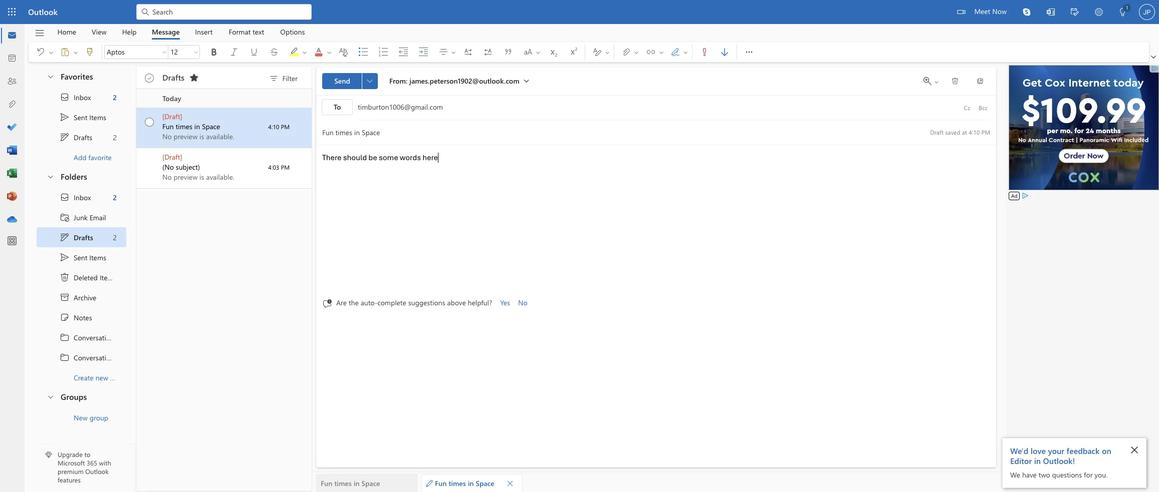 Task type: describe. For each thing, give the bounding box(es) containing it.

[[229, 47, 239, 57]]

inbox inside tree
[[74, 193, 91, 202]]

mail image
[[7, 31, 17, 41]]

new
[[96, 373, 108, 383]]

 
[[924, 77, 940, 85]]

more apps image
[[7, 237, 17, 247]]

 button
[[264, 44, 284, 60]]

 junk email
[[60, 213, 106, 223]]

bcc button
[[976, 100, 992, 116]]

excel image
[[7, 169, 17, 179]]


[[249, 47, 259, 57]]

items for first  tree item
[[89, 113, 106, 122]]

To text field
[[358, 102, 960, 114]]

create new folder tree item
[[37, 368, 128, 388]]

3 2 from the top
[[113, 193, 117, 202]]

fun times in space button
[[316, 475, 418, 493]]

folder
[[110, 373, 128, 383]]

drafts heading
[[162, 67, 202, 89]]

365
[[87, 459, 97, 468]]

 button
[[244, 44, 264, 60]]

 button for folders
[[42, 167, 59, 186]]

[draft] for (no
[[162, 152, 182, 162]]

 are the auto-complete suggestions above helpful?
[[322, 298, 492, 309]]

pm for (no subject)
[[281, 163, 290, 171]]

premium features image
[[45, 452, 52, 460]]

microsoft
[[58, 459, 85, 468]]

2 horizontal spatial space
[[476, 479, 495, 489]]

 inside select all messages checkbox
[[145, 74, 154, 83]]

1  tree item from the top
[[37, 328, 138, 348]]

inbox inside favorites tree
[[74, 93, 91, 102]]


[[60, 313, 70, 323]]

close image
[[1131, 447, 1139, 455]]

 inside  
[[73, 49, 79, 55]]

1
[[1126, 4, 1129, 11]]

favorite
[[88, 153, 112, 162]]

font color image
[[314, 47, 334, 57]]

are
[[336, 298, 347, 308]]

create
[[74, 373, 94, 383]]

options button
[[273, 24, 313, 40]]

meet now
[[975, 7, 1007, 16]]

drafts for 1st '' tree item from the bottom of the page
[[74, 233, 93, 242]]

2  tree item from the top
[[37, 188, 126, 208]]

fun inside button
[[321, 479, 333, 489]]

2 2 from the top
[[113, 133, 117, 142]]

Font size text field
[[168, 46, 192, 58]]

 for  conversation history
[[60, 333, 70, 343]]

word image
[[7, 146, 17, 156]]

we'd love your feedback on editor in outlook! we have two questions for you.
[[1011, 446, 1112, 480]]

to do image
[[7, 123, 17, 133]]

favorites tree
[[37, 63, 126, 167]]

powerpoint image
[[7, 192, 17, 202]]

space inside button
[[362, 479, 380, 489]]

 search field
[[136, 0, 312, 23]]

with
[[99, 459, 111, 468]]


[[338, 47, 348, 57]]

 button
[[1063, 0, 1088, 26]]

 button
[[333, 44, 353, 60]]

2  inbox from the top
[[60, 193, 91, 203]]

 button
[[31, 44, 47, 60]]

 for  dropdown button
[[1152, 55, 1157, 60]]

 for 1st "" tree item
[[60, 92, 70, 102]]


[[1072, 8, 1080, 16]]

 button
[[458, 44, 478, 60]]

 
[[60, 47, 79, 57]]

 button
[[1088, 0, 1112, 26]]

pm for fun times in space
[[281, 123, 290, 131]]


[[507, 481, 514, 488]]


[[958, 8, 966, 16]]

 button for favorites
[[42, 67, 59, 86]]

message button
[[144, 24, 187, 40]]

we'd love your feedback on editor in outlook! alert
[[1003, 439, 1147, 489]]

text
[[253, 27, 264, 36]]

 
[[523, 47, 542, 57]]

[draft] for fun
[[162, 112, 182, 121]]

2  tree item from the top
[[37, 228, 126, 248]]

fun inside the message list list box
[[162, 122, 174, 131]]

group
[[90, 413, 108, 423]]

include group
[[617, 42, 690, 62]]

fun times in space inside fun times in space button
[[321, 479, 380, 489]]

Select a message checkbox
[[138, 108, 162, 129]]

 tree item
[[37, 268, 126, 288]]


[[269, 47, 279, 57]]

ld be
[[361, 153, 377, 163]]

 button
[[695, 44, 715, 60]]

 drafts inside favorites tree
[[60, 132, 92, 142]]


[[269, 74, 279, 84]]

 tree item
[[37, 208, 126, 228]]

have
[[1023, 471, 1037, 480]]

times inside the message list list box
[[176, 122, 193, 131]]

basic text group
[[104, 42, 588, 62]]

 button
[[204, 44, 224, 60]]

 button
[[362, 73, 378, 89]]

options
[[280, 27, 305, 36]]

2 horizontal spatial times
[[449, 479, 466, 489]]

decrease indent image
[[399, 47, 419, 57]]

 inside the  
[[451, 49, 457, 55]]


[[1120, 8, 1128, 16]]

times inside button
[[335, 479, 352, 489]]

format text
[[229, 27, 264, 36]]

text highlight color image
[[289, 47, 309, 57]]

no preview is available. for times
[[162, 132, 235, 141]]

 inside the  
[[659, 49, 665, 55]]

format text button
[[221, 24, 272, 40]]

complete
[[378, 298, 407, 308]]

Add a subject text field
[[316, 124, 922, 140]]

folders tree item
[[37, 167, 126, 188]]

james.peterson1902@outlook.com
[[410, 76, 520, 85]]

deleted
[[74, 273, 98, 283]]

preview for subject)
[[174, 172, 198, 182]]

outlook banner
[[0, 0, 1160, 26]]

 left font size 'text box'
[[161, 49, 167, 55]]


[[146, 74, 154, 82]]

:
[[406, 76, 408, 85]]

upgrade
[[58, 451, 83, 460]]

1  tree item from the top
[[37, 107, 126, 127]]

2  from the top
[[60, 233, 70, 243]]

2  tree item from the top
[[37, 248, 126, 268]]

in inside we'd love your feedback on editor in outlook! we have two questions for you.
[[1035, 456, 1042, 467]]

 1
[[1120, 4, 1129, 16]]

is for subject)
[[200, 172, 204, 182]]

 for 
[[952, 77, 960, 85]]

message list list box
[[136, 89, 312, 492]]

 left 
[[326, 49, 332, 55]]

some
[[379, 153, 398, 163]]

application containing outlook
[[0, 0, 1160, 493]]

 fun times in space
[[426, 479, 495, 489]]

 for 
[[60, 353, 70, 363]]

are the auto-complete suggestions above helpful? element
[[336, 298, 497, 308]]

 button
[[1015, 0, 1039, 24]]

2 horizontal spatial fun
[[435, 479, 447, 489]]

history
[[116, 333, 138, 343]]


[[34, 28, 45, 38]]

increase indent image
[[419, 47, 439, 57]]

Select a message checkbox
[[138, 148, 162, 170]]

onedrive image
[[7, 215, 17, 225]]

Message body, press Alt+F10 to exit text field
[[322, 153, 991, 292]]

 filter
[[269, 73, 298, 84]]

reading pane main content
[[312, 63, 1007, 493]]

cc
[[964, 104, 971, 112]]

(no
[[162, 162, 174, 172]]

in inside button
[[354, 479, 360, 489]]

is for times
[[200, 132, 204, 141]]

tab list inside application
[[50, 24, 313, 40]]

drafts inside drafts 
[[162, 72, 185, 82]]

in inside the message list list box
[[194, 122, 200, 131]]

timburton1006@gmail.com
[[358, 102, 443, 112]]


[[720, 47, 730, 57]]


[[622, 47, 632, 57]]

features
[[58, 476, 81, 485]]

tags group
[[695, 42, 735, 62]]

insert
[[195, 27, 213, 36]]

outlook inside banner
[[28, 7, 58, 17]]

 sent items inside favorites tree
[[60, 112, 106, 122]]


[[523, 47, 533, 57]]

 for  deleted items
[[60, 273, 70, 283]]

drafts for 1st '' tree item
[[74, 133, 92, 142]]

 button
[[1150, 52, 1159, 62]]

 inside popup button
[[302, 49, 308, 55]]

4:10 pm
[[268, 123, 290, 131]]

4:03 pm
[[268, 163, 290, 171]]

numbering image
[[379, 47, 399, 57]]

fun times in space inside the message list list box
[[162, 122, 220, 131]]

outlook!
[[1044, 456, 1076, 467]]

shou
[[343, 153, 361, 163]]

the
[[349, 298, 359, 308]]


[[646, 47, 656, 57]]


[[85, 47, 95, 57]]

new group tree item
[[37, 408, 126, 428]]


[[140, 7, 150, 17]]

clipboard group
[[31, 42, 100, 62]]



Task type: locate. For each thing, give the bounding box(es) containing it.
1 preview from the top
[[174, 132, 198, 141]]

 down 
[[524, 78, 529, 83]]

yes button
[[497, 298, 514, 308]]

in
[[194, 122, 200, 131], [1035, 456, 1042, 467], [354, 479, 360, 489], [468, 479, 474, 489]]


[[1096, 8, 1104, 16]]

0 horizontal spatial 
[[367, 78, 373, 84]]

1 vertical spatial items
[[89, 253, 106, 262]]

1 horizontal spatial fun
[[321, 479, 333, 489]]

pm right the 4:03
[[281, 163, 290, 171]]

 tree item up deleted
[[37, 248, 126, 268]]

0 vertical spatial items
[[89, 113, 106, 122]]

1 horizontal spatial fun times in space
[[321, 479, 380, 489]]

bullets image
[[359, 47, 379, 57]]

items for  tree item at the bottom left of page
[[100, 273, 117, 283]]

outlook inside upgrade to microsoft 365 with premium outlook features
[[85, 468, 109, 476]]

2
[[113, 93, 117, 102], [113, 133, 117, 142], [113, 193, 117, 202], [113, 233, 117, 242]]

0 horizontal spatial fun times in space
[[162, 122, 220, 131]]

 right " "
[[952, 77, 960, 85]]

2 up  tree item
[[113, 193, 117, 202]]

 inside " "
[[934, 79, 940, 85]]

0 vertical spatial 
[[145, 74, 154, 83]]

 button for 
[[72, 44, 80, 60]]

 sent items up  tree item at the bottom left of page
[[60, 253, 106, 263]]

 right 
[[683, 49, 689, 55]]

preview for times
[[174, 132, 198, 141]]

preview up subject)
[[174, 132, 198, 141]]

1 vertical spatial 
[[145, 118, 154, 127]]

 inside  
[[634, 49, 640, 55]]

1 vertical spatial no preview is available.
[[162, 172, 235, 182]]

1  from the top
[[60, 112, 70, 122]]

0 vertical spatial  sent items
[[60, 112, 106, 122]]

2 sent from the top
[[74, 253, 87, 262]]

1 2 from the top
[[113, 93, 117, 102]]

tree
[[37, 188, 138, 388]]

 inside favorites tree
[[60, 92, 70, 102]]

 inside tree
[[60, 253, 70, 263]]

 right 
[[73, 49, 79, 55]]

send button
[[322, 73, 363, 89]]

(no subject)
[[162, 162, 200, 172]]

1 vertical spatial  tree item
[[37, 228, 126, 248]]

home button
[[50, 24, 84, 40]]

 inside  
[[683, 49, 689, 55]]

0 vertical spatial  drafts
[[60, 132, 92, 142]]

conversation
[[74, 333, 114, 343]]

 inside favorites tree
[[60, 112, 70, 122]]

1 sent from the top
[[74, 113, 87, 122]]

subscript image
[[548, 47, 568, 57]]

 button
[[971, 73, 991, 89]]

 button
[[715, 44, 735, 60]]

 tree item up junk
[[37, 188, 126, 208]]

add favorite tree item
[[37, 147, 126, 167]]

files image
[[7, 100, 17, 110]]

now
[[993, 7, 1007, 16]]

0 vertical spatial  tree item
[[37, 107, 126, 127]]

tab list containing home
[[50, 24, 313, 40]]

space inside the message list list box
[[202, 122, 220, 131]]

0 vertical spatial  inbox
[[60, 92, 91, 102]]

0 vertical spatial inbox
[[74, 93, 91, 102]]

 left font color icon
[[302, 49, 308, 55]]

 inside favorites tree
[[60, 132, 70, 142]]

0 horizontal spatial  button
[[47, 44, 55, 60]]

2 down favorites tree item
[[113, 93, 117, 102]]

no preview is available. down subject)
[[162, 172, 235, 182]]

 right 
[[634, 49, 640, 55]]

 button inside include group
[[658, 44, 666, 60]]

no down  option
[[162, 132, 172, 141]]

1 vertical spatial  tree item
[[37, 188, 126, 208]]

0 vertical spatial is
[[200, 132, 204, 141]]

there shou ld be some words here
[[322, 153, 438, 163]]

2 [draft] from the top
[[162, 152, 182, 162]]

 inside the  
[[605, 49, 611, 55]]

1 vertical spatial  drafts
[[60, 233, 93, 243]]

[draft] down today
[[162, 112, 182, 121]]

 for  popup button
[[367, 78, 373, 84]]

here
[[423, 153, 438, 163]]

 inbox down favorites
[[60, 92, 91, 102]]

 right 
[[48, 49, 54, 55]]

Font text field
[[105, 46, 160, 58]]

 left groups
[[47, 393, 55, 401]]

tree containing 
[[37, 188, 138, 388]]

items inside favorites tree
[[89, 113, 106, 122]]

 button down message button
[[160, 45, 168, 59]]


[[161, 49, 167, 55], [193, 49, 199, 55], [48, 49, 54, 55], [73, 49, 79, 55], [302, 49, 308, 55], [326, 49, 332, 55], [451, 49, 457, 55], [536, 49, 542, 55], [605, 49, 611, 55], [634, 49, 640, 55], [659, 49, 665, 55], [683, 49, 689, 55], [47, 72, 55, 80], [934, 79, 940, 85], [47, 173, 55, 181], [47, 393, 55, 401]]

2 vertical spatial items
[[100, 273, 117, 283]]

no preview is available. up subject)
[[162, 132, 235, 141]]

junk
[[74, 213, 88, 222]]

2  sent items from the top
[[60, 253, 106, 263]]

add
[[74, 153, 87, 162]]

groups tree item
[[37, 388, 126, 408]]

people image
[[7, 77, 17, 87]]

 button left folders
[[42, 167, 59, 186]]

 button
[[503, 477, 517, 491]]

1 vertical spatial preview
[[174, 172, 198, 182]]

 down 
[[60, 333, 70, 343]]

 tree item down favorites tree item
[[37, 107, 126, 127]]

0 vertical spatial 
[[952, 77, 960, 85]]

 tree item down favorites
[[37, 87, 126, 107]]

message list section
[[136, 64, 312, 492]]


[[1047, 8, 1055, 16]]

 inside  tree item
[[60, 273, 70, 283]]

available. for (no subject)
[[206, 172, 235, 182]]

 
[[671, 47, 689, 57]]

0 vertical spatial 
[[60, 112, 70, 122]]

groups
[[61, 392, 87, 403]]

items right deleted
[[100, 273, 117, 283]]

is down subject)
[[200, 172, 204, 182]]

no button
[[514, 298, 532, 308]]

1 horizontal spatial 
[[952, 77, 960, 85]]

archive
[[74, 293, 96, 303]]

 tree item
[[37, 308, 126, 328]]

0 vertical spatial preview
[[174, 132, 198, 141]]


[[145, 74, 154, 83], [145, 118, 154, 127]]

 inside popup button
[[367, 78, 373, 84]]

preview down subject)
[[174, 172, 198, 182]]

 up select a message checkbox
[[145, 118, 154, 127]]

4 2 from the top
[[113, 233, 117, 242]]

today heading
[[136, 89, 312, 108]]

4:10 inside the message list list box
[[268, 123, 279, 131]]

1 vertical spatial  inbox
[[60, 193, 91, 203]]

0 vertical spatial 
[[60, 333, 70, 343]]

yes
[[501, 298, 510, 308]]

saved
[[946, 128, 961, 136]]

no for (no subject)
[[162, 172, 172, 182]]

 up add favorite tree item
[[60, 132, 70, 142]]

 tree item
[[37, 328, 138, 348], [37, 348, 126, 368]]

 button right font size 'text box'
[[192, 45, 200, 59]]

 down favorites
[[60, 112, 70, 122]]

1 horizontal spatial outlook
[[85, 468, 109, 476]]

folders
[[61, 171, 87, 182]]

 up 
[[60, 193, 70, 203]]

4:10 inside reading pane main content
[[969, 128, 980, 136]]

1 vertical spatial 
[[60, 233, 70, 243]]

no inside 'button'
[[518, 298, 528, 308]]

there
[[322, 153, 342, 163]]

2  tree item from the top
[[37, 348, 126, 368]]


[[36, 47, 46, 57]]

jp button
[[1136, 0, 1160, 24]]

outlook down to
[[85, 468, 109, 476]]

your
[[1049, 446, 1065, 457]]

0 vertical spatial 
[[60, 92, 70, 102]]

2  drafts from the top
[[60, 233, 93, 243]]

2 up add favorite tree item
[[113, 133, 117, 142]]

outlook
[[28, 7, 58, 17], [85, 468, 109, 476]]

 down the font text field
[[145, 74, 154, 83]]


[[977, 77, 985, 85]]


[[60, 213, 70, 223]]

0 vertical spatial  tree item
[[37, 127, 126, 147]]

james.peterson1902@outlook.com button
[[410, 76, 520, 85]]

 button down  
[[42, 67, 59, 86]]

 inside  
[[536, 49, 542, 55]]

 button down options button
[[284, 42, 309, 62]]


[[1152, 55, 1157, 60], [367, 78, 373, 84], [524, 78, 529, 83]]

 button inside groups tree item
[[42, 388, 59, 407]]

0 vertical spatial no
[[162, 132, 172, 141]]

left-rail-appbar navigation
[[2, 24, 22, 232]]

 
[[439, 47, 457, 57]]

 button
[[224, 44, 244, 60]]

 conversation history
[[60, 333, 138, 343]]

items up the favorite on the top left
[[89, 113, 106, 122]]

drafts inside favorites tree
[[74, 133, 92, 142]]

0 vertical spatial no preview is available.
[[162, 132, 235, 141]]

 up create new folder tree item
[[60, 353, 70, 363]]

from : james.peterson1902@outlook.com 
[[390, 76, 529, 85]]

sent up add
[[74, 113, 87, 122]]

 button
[[284, 42, 309, 62], [47, 44, 55, 60], [72, 44, 80, 60]]

0 vertical spatial drafts
[[162, 72, 185, 82]]

view
[[92, 27, 107, 36]]

0 horizontal spatial times
[[176, 122, 193, 131]]

available. for fun times in space
[[206, 132, 235, 141]]

2  from the top
[[60, 193, 70, 203]]

 tree item
[[37, 127, 126, 147], [37, 228, 126, 248]]

2 available. from the top
[[206, 172, 235, 182]]

pm inside reading pane main content
[[982, 128, 991, 136]]

drafts down  junk email
[[74, 233, 93, 242]]

 button for groups
[[42, 388, 59, 407]]

1 vertical spatial inbox
[[74, 193, 91, 202]]

for
[[1085, 471, 1093, 480]]

1 is from the top
[[200, 132, 204, 141]]

jp
[[1144, 8, 1152, 16]]

 inside  
[[48, 49, 54, 55]]

 button
[[1039, 0, 1063, 26]]

calendar image
[[7, 54, 17, 64]]

0 horizontal spatial fun
[[162, 122, 174, 131]]

drafts left 
[[162, 72, 185, 82]]


[[60, 112, 70, 122], [60, 253, 70, 263]]

1 horizontal spatial space
[[362, 479, 380, 489]]

sent up  tree item at the bottom left of page
[[74, 253, 87, 262]]

superscript image
[[568, 47, 588, 57]]

 tree item up add
[[37, 127, 126, 147]]

 tree item down notes
[[37, 328, 138, 348]]

 inside  button
[[952, 77, 960, 85]]

 tree item down junk
[[37, 228, 126, 248]]

2 no preview is available. from the top
[[162, 172, 235, 182]]

set your advertising preferences image
[[1022, 192, 1030, 200]]


[[503, 47, 513, 57]]

0 vertical spatial sent
[[74, 113, 87, 122]]

 inside the folders tree item
[[47, 173, 55, 181]]

 up 
[[60, 273, 70, 283]]

 inside favorites tree item
[[47, 72, 55, 80]]

 button right 
[[47, 44, 55, 60]]

 right  on the top left
[[451, 49, 457, 55]]

no down (no
[[162, 172, 172, 182]]

2  from the top
[[145, 118, 154, 127]]

is up subject)
[[200, 132, 204, 141]]

home
[[57, 27, 76, 36]]

 right 
[[659, 49, 665, 55]]

 right 
[[605, 49, 611, 55]]

1  from the top
[[145, 74, 154, 83]]

add favorite
[[74, 153, 112, 162]]

1 vertical spatial is
[[200, 172, 204, 182]]

2 down  tree item
[[113, 233, 117, 242]]

sent inside tree
[[74, 253, 87, 262]]

1  from the top
[[60, 333, 70, 343]]

1 vertical spatial 
[[60, 273, 70, 283]]

0 vertical spatial available.
[[206, 132, 235, 141]]

Search for email, meetings, files and more. field
[[151, 6, 306, 17]]

2  from the top
[[60, 253, 70, 263]]

1 vertical spatial  tree item
[[37, 248, 126, 268]]

items inside  deleted items
[[100, 273, 117, 283]]

favorites tree item
[[37, 67, 126, 87]]

no preview is available. for subject)
[[162, 172, 235, 182]]

0 horizontal spatial space
[[202, 122, 220, 131]]

1 vertical spatial 
[[60, 193, 70, 203]]

cc button
[[960, 100, 976, 116]]

sent
[[74, 113, 87, 122], [74, 253, 87, 262]]

application
[[0, 0, 1160, 493]]

 up  tree item at the bottom left of page
[[60, 253, 70, 263]]

filter
[[283, 73, 298, 83]]

2 horizontal spatial 
[[1152, 55, 1157, 60]]


[[439, 47, 449, 57]]

two
[[1039, 471, 1051, 480]]

drafts inside tree
[[74, 233, 93, 242]]

[draft] up (no
[[162, 152, 182, 162]]

1 vertical spatial outlook
[[85, 468, 109, 476]]

1 vertical spatial available.
[[206, 172, 235, 182]]

sent inside favorites tree
[[74, 113, 87, 122]]

inbox up  junk email
[[74, 193, 91, 202]]

0 vertical spatial outlook
[[28, 7, 58, 17]]

 right the send button
[[367, 78, 373, 84]]

1 horizontal spatial 4:10
[[969, 128, 980, 136]]


[[60, 293, 70, 303]]

1 horizontal spatial times
[[335, 479, 352, 489]]

 sent items down favorites tree item
[[60, 112, 106, 122]]

1 vertical spatial sent
[[74, 253, 87, 262]]

 drafts down junk
[[60, 233, 93, 243]]

notes
[[74, 313, 92, 323]]

no preview is available.
[[162, 132, 235, 141], [162, 172, 235, 182]]

items up  deleted items
[[89, 253, 106, 262]]

1  from the top
[[60, 92, 70, 102]]

outlook up 
[[28, 7, 58, 17]]

0 vertical spatial fun times in space
[[162, 122, 220, 131]]


[[209, 47, 219, 57]]

1  tree item from the top
[[37, 127, 126, 147]]

pm up 4:03 pm
[[281, 123, 290, 131]]

1 no preview is available. from the top
[[162, 132, 235, 141]]

inbox down favorites tree item
[[74, 93, 91, 102]]

items for 2nd  tree item
[[89, 253, 106, 262]]

drafts up add favorite tree item
[[74, 133, 92, 142]]

1 vertical spatial  sent items
[[60, 253, 106, 263]]

 sent items inside tree
[[60, 253, 106, 263]]

we
[[1011, 471, 1021, 480]]


[[745, 47, 755, 57]]

 right 
[[934, 79, 940, 85]]

1 available. from the top
[[206, 132, 235, 141]]

1  tree item from the top
[[37, 87, 126, 107]]

 button
[[186, 70, 202, 86]]

 for first "" tree item from the bottom of the page
[[60, 193, 70, 203]]

 notes
[[60, 313, 92, 323]]

 button for 
[[47, 44, 55, 60]]

 button inside favorites tree item
[[42, 67, 59, 86]]

email
[[90, 213, 106, 222]]

tab list
[[50, 24, 313, 40]]

 inside from : james.peterson1902@outlook.com 
[[524, 78, 529, 83]]

 tree item
[[37, 288, 126, 308]]

draft saved at 4:10 pm
[[931, 128, 991, 136]]

1  from the top
[[60, 132, 70, 142]]

today
[[162, 94, 181, 103]]

 drafts up add
[[60, 132, 92, 142]]

 inside groups tree item
[[47, 393, 55, 401]]

1  inbox from the top
[[60, 92, 91, 102]]

 button
[[946, 73, 966, 89]]

no for fun times in space
[[162, 132, 172, 141]]

2  from the top
[[60, 353, 70, 363]]

 archive
[[60, 293, 96, 303]]

Select all messages checkbox
[[142, 71, 156, 85]]

1  sent items from the top
[[60, 112, 106, 122]]

love
[[1031, 446, 1046, 457]]

4:10 up the 4:03
[[268, 123, 279, 131]]

1  drafts from the top
[[60, 132, 92, 142]]

 down jp dropdown button
[[1152, 55, 1157, 60]]

 down  
[[47, 72, 55, 80]]


[[426, 481, 433, 488]]

1 vertical spatial drafts
[[74, 133, 92, 142]]

0 horizontal spatial outlook
[[28, 7, 58, 17]]


[[671, 47, 681, 57]]

1 inbox from the top
[[74, 93, 91, 102]]

 button left groups
[[42, 388, 59, 407]]

 tree item
[[37, 107, 126, 127], [37, 248, 126, 268]]

available.
[[206, 132, 235, 141], [206, 172, 235, 182]]

 inbox
[[60, 92, 91, 102], [60, 193, 91, 203]]

2 inbox from the top
[[74, 193, 91, 202]]

pm right at
[[982, 128, 991, 136]]

4:10
[[268, 123, 279, 131], [969, 128, 980, 136]]

0 vertical spatial [draft]
[[162, 112, 182, 121]]

 inside option
[[145, 118, 154, 127]]

1 vertical spatial [draft]
[[162, 152, 182, 162]]

 button inside the folders tree item
[[42, 167, 59, 186]]

2 horizontal spatial  button
[[284, 42, 309, 62]]


[[483, 47, 493, 57]]

0 horizontal spatial 
[[60, 273, 70, 283]]

1 vertical spatial 
[[60, 253, 70, 263]]

1 vertical spatial no
[[162, 172, 172, 182]]

1 horizontal spatial  button
[[72, 44, 80, 60]]

 inbox up junk
[[60, 193, 91, 203]]

4:10 right at
[[969, 128, 980, 136]]

ad
[[1012, 193, 1018, 200]]

 inside dropdown button
[[1152, 55, 1157, 60]]

no right yes
[[518, 298, 528, 308]]

 right font size 'text box'
[[193, 49, 199, 55]]

 down 
[[60, 233, 70, 243]]

 inside tree
[[60, 193, 70, 203]]

insert button
[[188, 24, 220, 40]]

1 vertical spatial 
[[60, 353, 70, 363]]

0 vertical spatial  tree item
[[37, 87, 126, 107]]

 button right 
[[72, 44, 80, 60]]

1 vertical spatial fun times in space
[[321, 479, 380, 489]]

2 vertical spatial drafts
[[74, 233, 93, 242]]

 inbox inside favorites tree
[[60, 92, 91, 102]]

2 is from the top
[[200, 172, 204, 182]]

 down favorites
[[60, 92, 70, 102]]

1 horizontal spatial 
[[524, 78, 529, 83]]

 tree item
[[37, 87, 126, 107], [37, 188, 126, 208]]

 button
[[478, 44, 498, 60]]

2 preview from the top
[[174, 172, 198, 182]]

 right 
[[536, 49, 542, 55]]

to
[[84, 451, 90, 460]]

1 [draft] from the top
[[162, 112, 182, 121]]

0 horizontal spatial 4:10
[[268, 123, 279, 131]]

0 vertical spatial 
[[60, 132, 70, 142]]

2 vertical spatial no
[[518, 298, 528, 308]]

 left folders
[[47, 173, 55, 181]]

 tree item up create
[[37, 348, 126, 368]]



Task type: vqa. For each thing, say whether or not it's contained in the screenshot.
 button in the Groups tree item
yes



